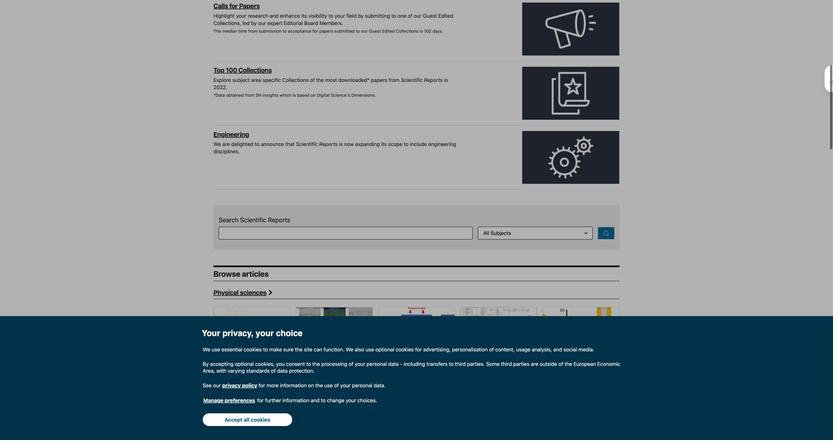 Task type: describe. For each thing, give the bounding box(es) containing it.
icon of cogs, indicating the engineering scope expansion announcement. image
[[522, 131, 620, 184]]



Task type: vqa. For each thing, say whether or not it's contained in the screenshot.
search box
yes



Task type: locate. For each thing, give the bounding box(es) containing it.
None search field
[[219, 216, 615, 240], [219, 227, 473, 240], [219, 216, 615, 240], [219, 227, 473, 240]]

icon of an article with a star icon image
[[522, 67, 620, 120]]

icon of a megaphone, indicating the call for papers page. image
[[522, 2, 620, 56]]



